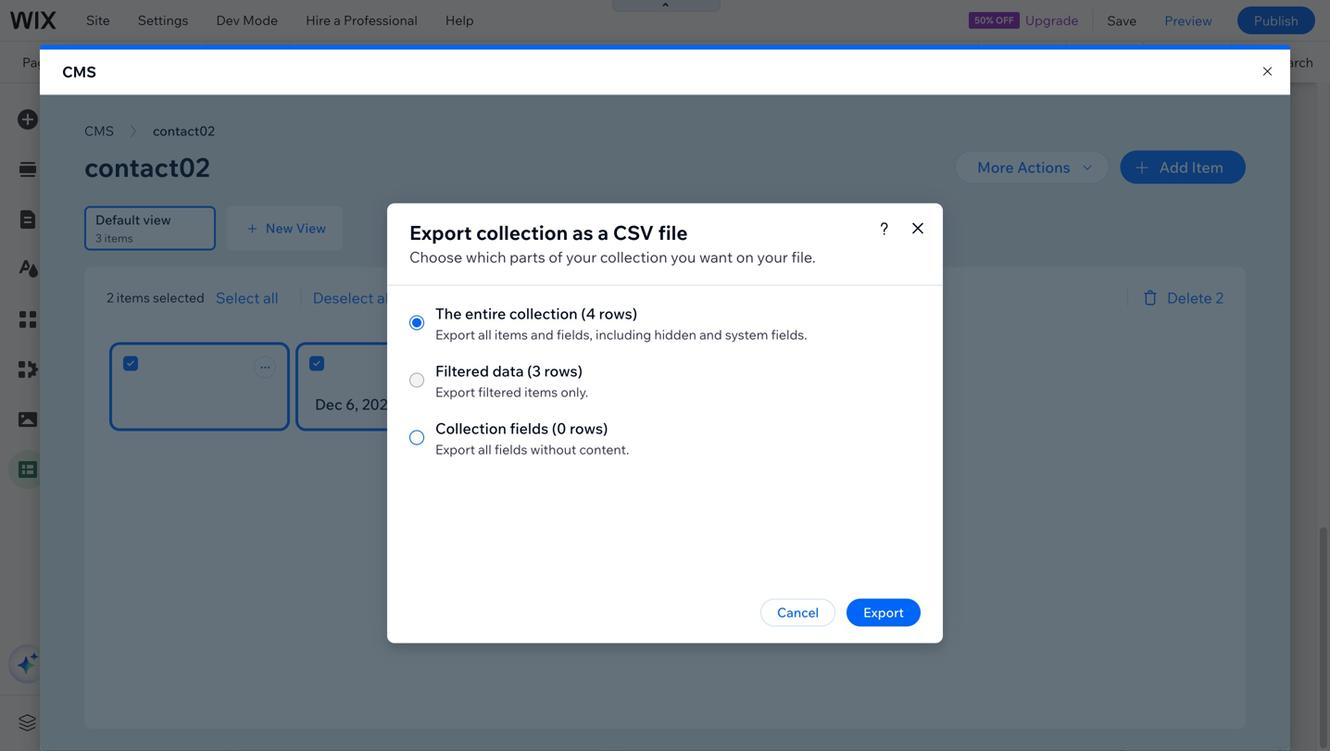 Task type: describe. For each thing, give the bounding box(es) containing it.
contact02 permissions: form submissions
[[302, 218, 464, 250]]

site
[[86, 12, 110, 28]]

settings
[[138, 12, 189, 28]]

learn more
[[79, 213, 148, 229]]

collections
[[254, 170, 322, 186]]

professional
[[344, 12, 418, 28]]

50% off
[[975, 14, 1014, 26]]

save
[[1108, 12, 1137, 28]]

preview button
[[1151, 0, 1227, 41]]

50%
[[975, 14, 994, 26]]

main
[[79, 150, 108, 166]]

mode
[[243, 12, 278, 28]]

publish
[[1255, 12, 1299, 28]]

cms
[[62, 62, 96, 81]]

collections created by a site collaborator.
[[254, 170, 502, 186]]

dev
[[216, 12, 240, 28]]

more
[[116, 213, 148, 229]]

site
[[402, 170, 424, 186]]



Task type: locate. For each thing, give the bounding box(es) containing it.
learn
[[79, 213, 113, 229]]

contact02
[[302, 218, 363, 234]]

preview
[[1165, 12, 1213, 28]]

by
[[374, 170, 389, 186]]

a inside button
[[410, 714, 417, 731]]

add a preset button
[[382, 714, 459, 731]]

permissions:
[[302, 236, 367, 250]]

a right by
[[392, 170, 399, 186]]

search
[[1272, 54, 1314, 70]]

submissions
[[399, 236, 464, 250]]

created
[[325, 170, 371, 186]]

save button
[[1094, 0, 1151, 41]]

2 vertical spatial a
[[410, 714, 417, 731]]

search button
[[1233, 42, 1331, 82]]

a for add
[[410, 714, 417, 731]]

a for hire
[[334, 12, 341, 28]]

2 horizontal spatial a
[[410, 714, 417, 731]]

collaborator.
[[426, 170, 502, 186]]

0 vertical spatial a
[[334, 12, 341, 28]]

form
[[370, 236, 397, 250]]

projects
[[70, 54, 139, 70]]

0 horizontal spatial a
[[334, 12, 341, 28]]

add a preset
[[382, 714, 459, 731]]

hire
[[306, 12, 331, 28]]

dev mode
[[216, 12, 278, 28]]

help
[[446, 12, 474, 28]]

off
[[996, 14, 1014, 26]]

upgrade
[[1026, 12, 1079, 28]]

preset
[[420, 714, 459, 731]]

a right the hire
[[334, 12, 341, 28]]

1 horizontal spatial a
[[392, 170, 399, 186]]

1 vertical spatial a
[[392, 170, 399, 186]]

add
[[382, 714, 407, 731]]

a
[[334, 12, 341, 28], [392, 170, 399, 186], [410, 714, 417, 731]]

hire a professional
[[306, 12, 418, 28]]

publish button
[[1238, 6, 1316, 34]]

a right add
[[410, 714, 417, 731]]



Task type: vqa. For each thing, say whether or not it's contained in the screenshot.
bottom "a"
yes



